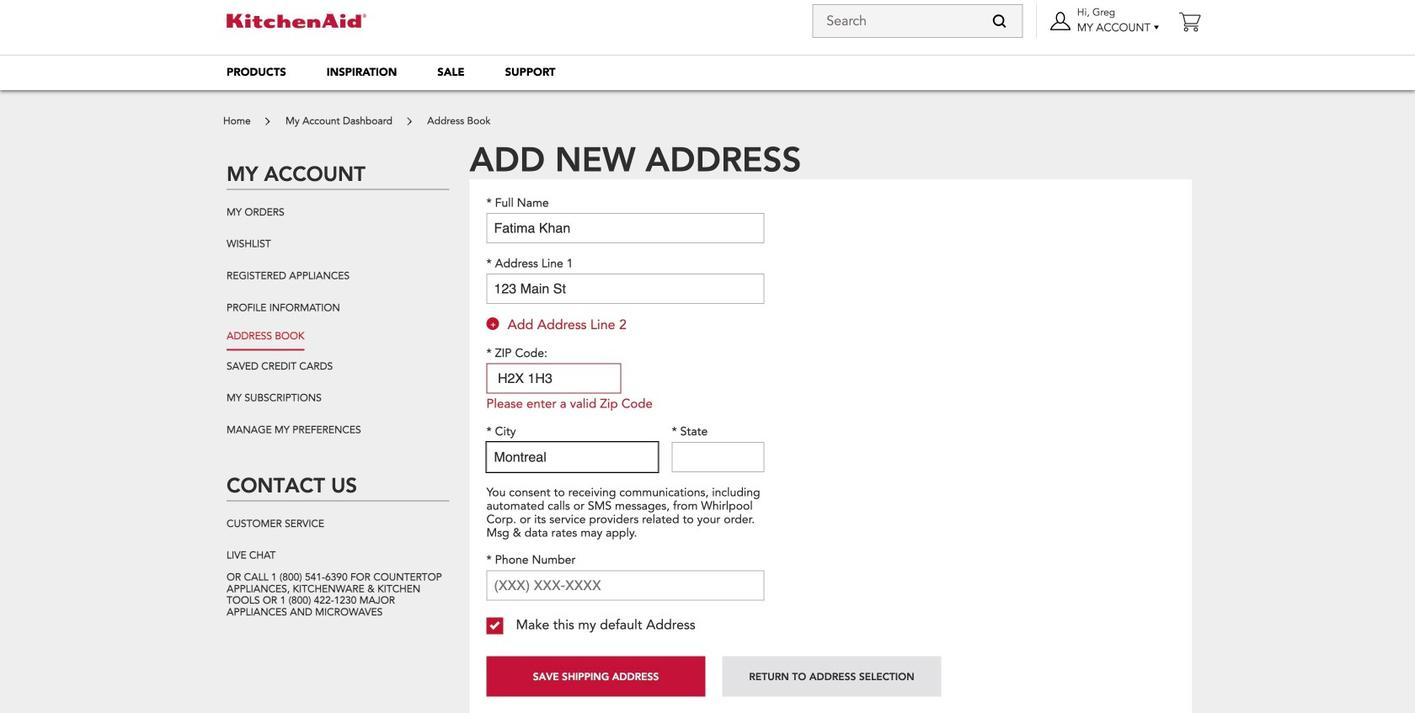 Task type: vqa. For each thing, say whether or not it's contained in the screenshot.
FIND THE PERFECT GIFT
no



Task type: locate. For each thing, give the bounding box(es) containing it.
menu
[[206, 55, 1209, 90]]

sale element
[[438, 65, 465, 80]]

main content
[[215, 106, 1201, 714]]

Phone Number telephone field
[[487, 571, 765, 601]]

products element
[[227, 65, 286, 80]]



Task type: describe. For each thing, give the bounding box(es) containing it.
Zip Code text field
[[487, 364, 622, 394]]

Name text field
[[487, 213, 765, 243]]

Search search field
[[813, 4, 1023, 38]]

Address Line 1 text field
[[487, 274, 765, 304]]

support element
[[505, 65, 556, 80]]

kitchenaid image
[[227, 14, 367, 28]]

City text field
[[487, 442, 659, 473]]

inspiration element
[[327, 65, 397, 80]]



